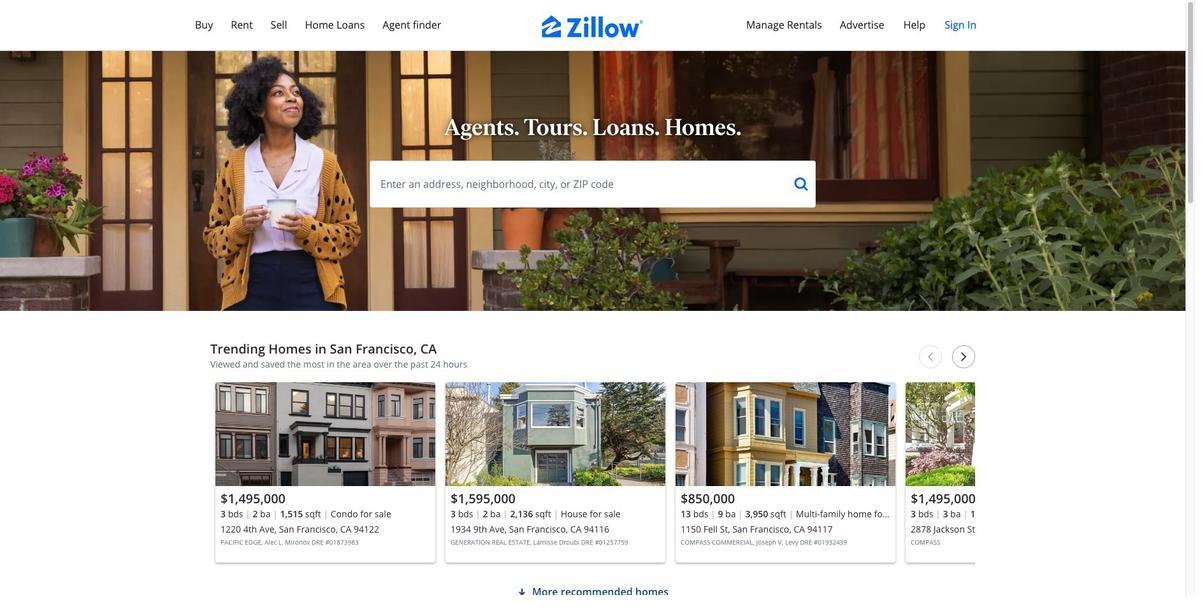 Task type: locate. For each thing, give the bounding box(es) containing it.
zillow logo image
[[547, 15, 649, 38]]

group
[[220, 383, 440, 563], [450, 383, 670, 563], [681, 383, 901, 563], [911, 383, 1131, 563]]

1150 fell st, san francisco, ca 94117 element
[[681, 383, 901, 563]]

1934 9th ave, san francisco, ca 94116 image
[[450, 383, 670, 487]]

3 group from the left
[[681, 383, 901, 563]]

4 group from the left
[[911, 383, 1131, 563]]

1220 4th ave, san francisco, ca 94122 image
[[220, 383, 440, 487]]

main navigation
[[0, 0, 1196, 51]]

list
[[215, 377, 1131, 574]]

1150 fell st, san francisco, ca 94117 image
[[681, 383, 901, 487]]



Task type: vqa. For each thing, say whether or not it's contained in the screenshot.
509K's NEW
no



Task type: describe. For each thing, give the bounding box(es) containing it.
1220 4th ave, san francisco, ca 94122 element
[[220, 383, 440, 563]]

1934 9th ave, san francisco, ca 94116 element
[[450, 383, 670, 563]]

home recommendations carousel element
[[215, 342, 1131, 574]]

1 group from the left
[[220, 383, 440, 563]]

more recommended homes image
[[522, 587, 532, 596]]

2 group from the left
[[450, 383, 670, 563]]

2878 jackson st, san francisco, ca 94115 element
[[911, 383, 1131, 563]]

2878 jackson st, san francisco, ca 94115 image
[[911, 383, 1131, 487]]



